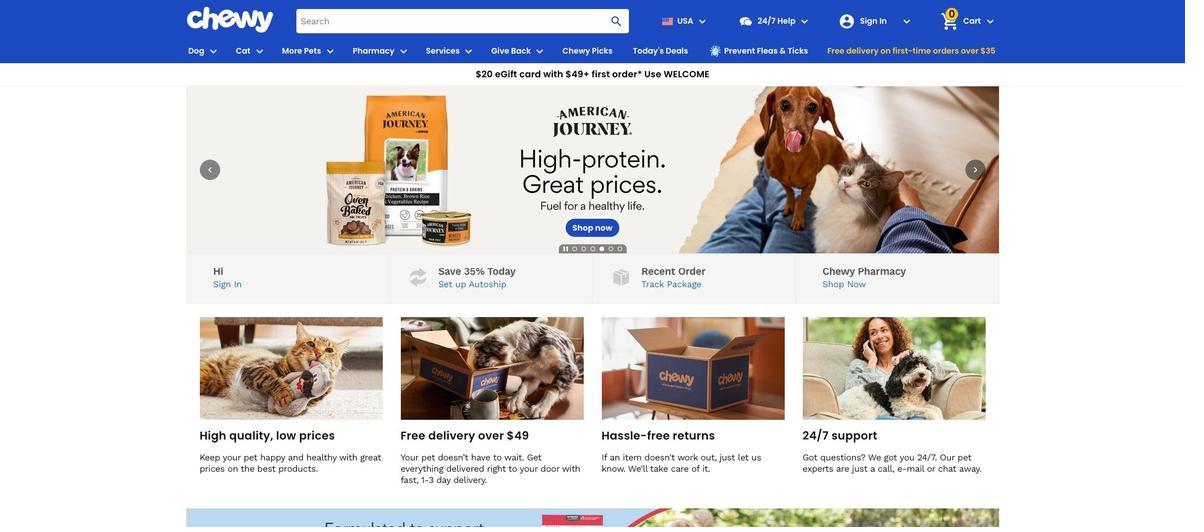 Task type: locate. For each thing, give the bounding box(es) containing it.
site banner
[[0, 0, 1185, 86]]

/ image
[[610, 267, 632, 289]]

help menu image
[[798, 14, 811, 28]]

menu image
[[462, 44, 476, 58], [533, 44, 547, 58]]

account menu image
[[900, 14, 914, 28]]

cart menu image
[[983, 14, 997, 28]]

menu image
[[207, 44, 220, 58], [253, 44, 266, 58], [323, 44, 337, 58], [397, 44, 410, 58]]

0 horizontal spatial menu image
[[462, 44, 476, 58]]

items image
[[940, 11, 960, 31]]

2 menu image from the left
[[533, 44, 547, 58]]

chewy support image
[[738, 14, 753, 29]]

1 horizontal spatial menu image
[[533, 44, 547, 58]]

1 menu image from the left
[[462, 44, 476, 58]]

1 menu image from the left
[[207, 44, 220, 58]]

stop automatic slide show image
[[561, 244, 570, 254]]

change region menu image
[[696, 14, 709, 28]]



Task type: vqa. For each thing, say whether or not it's contained in the screenshot.
$30 to 40 link
no



Task type: describe. For each thing, give the bounding box(es) containing it.
Search text field
[[296, 9, 629, 33]]

4 menu image from the left
[[397, 44, 410, 58]]

/ image
[[407, 267, 429, 289]]

2 menu image from the left
[[253, 44, 266, 58]]

choose slide to display. group
[[570, 244, 624, 254]]

Product search field
[[296, 9, 629, 33]]

submit search image
[[610, 14, 623, 28]]

3 menu image from the left
[[323, 44, 337, 58]]

formulated to support your senior dog. dasuquin joint health supplement. shop now. image
[[186, 509, 999, 527]]

chewy home image
[[186, 7, 274, 33]]



